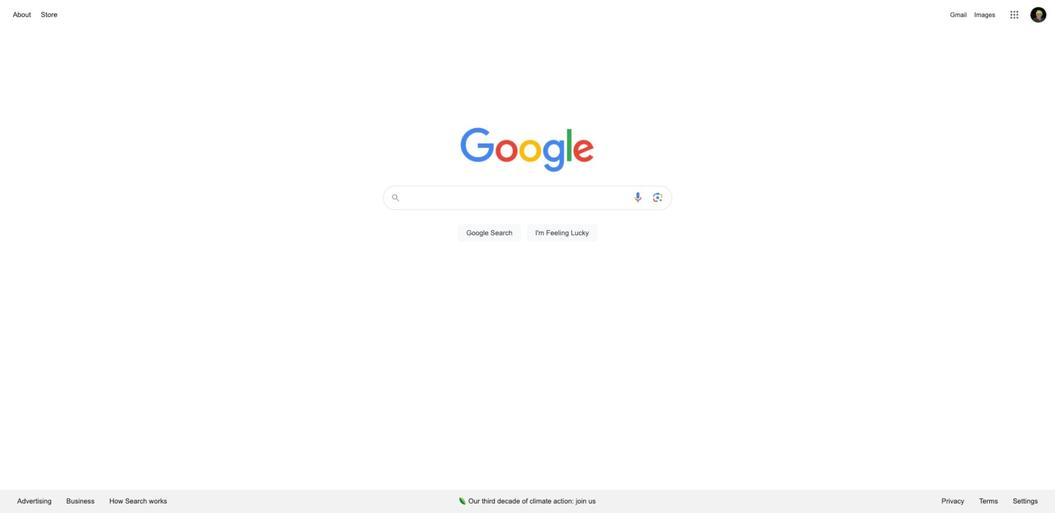 Task type: vqa. For each thing, say whether or not it's contained in the screenshot.
"search field"
yes



Task type: locate. For each thing, give the bounding box(es) containing it.
google image
[[461, 128, 595, 173]]

search by voice image
[[632, 192, 644, 203]]

search by image image
[[652, 192, 664, 203]]

None search field
[[10, 183, 1046, 253]]



